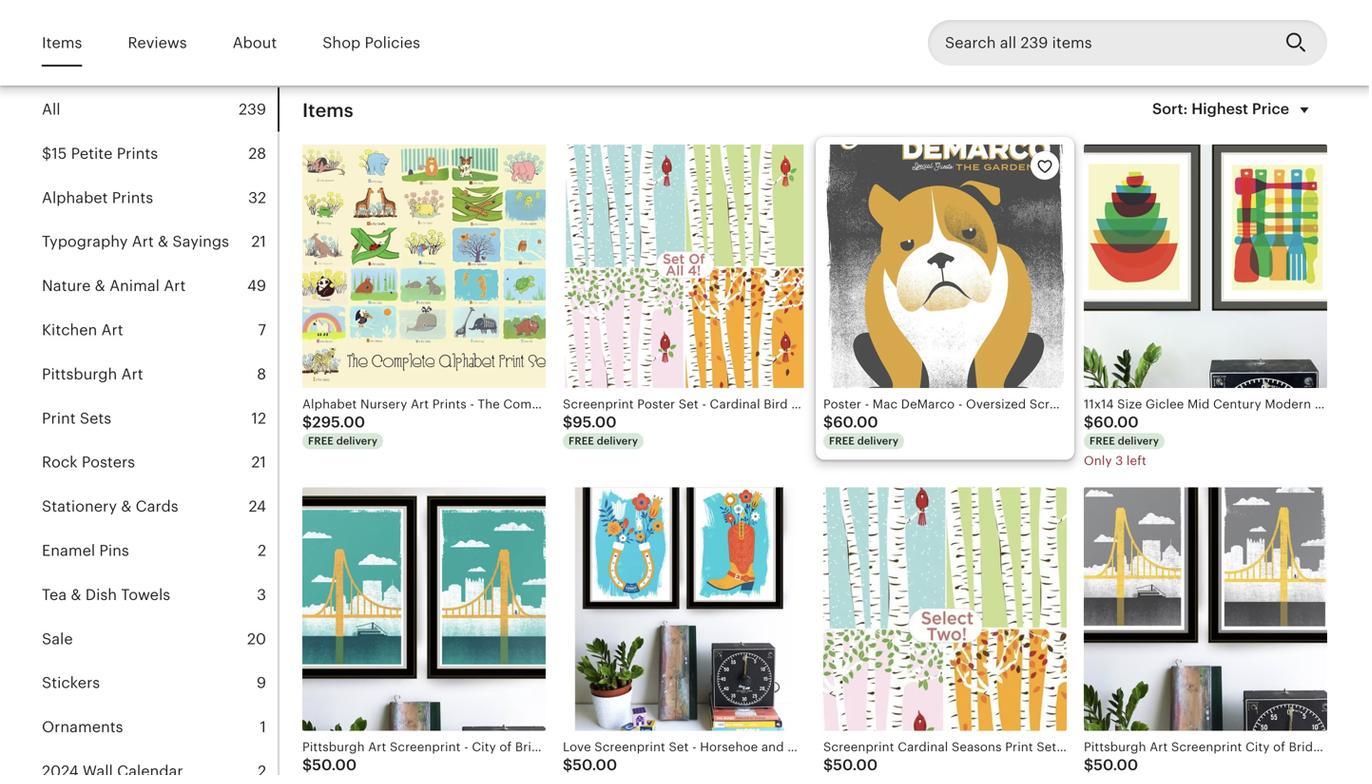 Task type: vqa. For each thing, say whether or not it's contained in the screenshot.
add a shop title. describe your shop in one sentence.
no



Task type: locate. For each thing, give the bounding box(es) containing it.
1 tab from the top
[[42, 88, 278, 132]]

2 delivery from the left
[[597, 435, 638, 447]]

1
[[260, 719, 266, 736]]

free
[[308, 435, 334, 447], [569, 435, 594, 447], [829, 435, 855, 447], [1090, 435, 1116, 447]]

delivery down 95.00
[[597, 435, 638, 447]]

$ 50.00
[[302, 757, 357, 774], [563, 757, 618, 774], [824, 757, 878, 774], [1084, 757, 1139, 774]]

$ inside poster - mac demarco - oversized screenprint rock poster - seattle $ 60.00 free delivery
[[824, 414, 833, 431]]

free inside $ 95.00 free delivery
[[569, 435, 594, 447]]

1 horizontal spatial rock
[[1104, 397, 1134, 411]]

0 horizontal spatial rock
[[42, 454, 78, 471]]

21 for rock posters
[[251, 454, 266, 471]]

60.00 inside poster - mac demarco - oversized screenprint rock poster - seattle $ 60.00 free delivery
[[833, 414, 879, 431]]

2 tab from the top
[[42, 132, 278, 176]]

9
[[257, 675, 266, 692]]

poster - mac demarco - oversized screenprint rock poster - seattle $ 60.00 free delivery
[[824, 397, 1229, 447]]

rock inside tab
[[42, 454, 78, 471]]

art right pittsburgh
[[121, 366, 143, 383]]

delivery up left
[[1118, 435, 1160, 447]]

demarco
[[901, 397, 955, 411]]

1 vertical spatial 21
[[251, 454, 266, 471]]

delivery
[[336, 435, 378, 447], [597, 435, 638, 447], [858, 435, 899, 447], [1118, 435, 1160, 447]]

highest
[[1192, 101, 1249, 118]]

items
[[42, 34, 82, 51], [302, 99, 353, 121]]

sort: highest price
[[1153, 101, 1290, 118]]

3 free from the left
[[829, 435, 855, 447]]

0 horizontal spatial poster
[[824, 397, 862, 411]]

dish
[[85, 586, 117, 603]]

shop policies
[[323, 34, 420, 51]]

$15 petite prints
[[42, 145, 158, 162]]

9 tab from the top
[[42, 441, 278, 485]]

pittsburgh
[[42, 366, 117, 383]]

1 $ 50.00 from the left
[[302, 757, 357, 774]]

2 free from the left
[[569, 435, 594, 447]]

delivery inside $ 95.00 free delivery
[[597, 435, 638, 447]]

1 delivery from the left
[[336, 435, 378, 447]]

13 tab from the top
[[42, 617, 278, 661]]

delivery inside $ 60.00 free delivery only 3 left
[[1118, 435, 1160, 447]]

about link
[[233, 21, 277, 65]]

60.00 down mac
[[833, 414, 879, 431]]

prints
[[117, 145, 158, 162], [112, 189, 153, 206]]

3 tab from the top
[[42, 176, 278, 220]]

prints right petite
[[117, 145, 158, 162]]

1 vertical spatial 3
[[257, 586, 266, 603]]

&
[[158, 233, 168, 250], [95, 277, 105, 294], [121, 498, 132, 515], [71, 586, 81, 603]]

2 - from the left
[[959, 397, 963, 411]]

3 - from the left
[[1179, 397, 1183, 411]]

0 horizontal spatial 60.00
[[833, 414, 879, 431]]

1 horizontal spatial -
[[959, 397, 963, 411]]

print sets
[[42, 410, 111, 427]]

delivery for 295.00
[[336, 435, 378, 447]]

0 horizontal spatial 3
[[257, 586, 266, 603]]

21 for typography art & sayings
[[251, 233, 266, 250]]

posters
[[82, 454, 135, 471]]

5 tab from the top
[[42, 264, 278, 308]]

items up all
[[42, 34, 82, 51]]

& left cards at bottom
[[121, 498, 132, 515]]

& for dish
[[71, 586, 81, 603]]

6 tab from the top
[[42, 308, 278, 352]]

$
[[302, 414, 312, 431], [563, 414, 573, 431], [824, 414, 833, 431], [1084, 414, 1094, 431], [302, 757, 312, 774], [563, 757, 573, 774], [824, 757, 833, 774], [1084, 757, 1094, 774]]

sayings
[[173, 233, 229, 250]]

prints up typography art & sayings
[[112, 189, 153, 206]]

49
[[247, 277, 266, 294]]

14 tab from the top
[[42, 661, 278, 705]]

11 tab from the top
[[42, 529, 278, 573]]

art up 'animal'
[[132, 233, 154, 250]]

21 down 12
[[251, 454, 266, 471]]

- right demarco
[[959, 397, 963, 411]]

poster left mac
[[824, 397, 862, 411]]

0 horizontal spatial items
[[42, 34, 82, 51]]

1 vertical spatial prints
[[112, 189, 153, 206]]

delivery for 95.00
[[597, 435, 638, 447]]

seattle
[[1186, 397, 1229, 411]]

free inside $ 60.00 free delivery only 3 left
[[1090, 435, 1116, 447]]

rock down print
[[42, 454, 78, 471]]

2
[[258, 542, 266, 559]]

print
[[42, 410, 76, 427]]

art right kitchen on the top left
[[101, 321, 123, 339]]

tab containing ornaments
[[42, 705, 278, 749]]

animal
[[109, 277, 160, 294]]

15 tab from the top
[[42, 705, 278, 749]]

60.00
[[833, 414, 879, 431], [1094, 414, 1139, 431]]

rock posters
[[42, 454, 135, 471]]

shop
[[323, 34, 361, 51]]

4 50.00 from the left
[[1094, 757, 1139, 774]]

tab
[[42, 88, 278, 132], [42, 132, 278, 176], [42, 176, 278, 220], [42, 220, 278, 264], [42, 264, 278, 308], [42, 308, 278, 352], [42, 352, 278, 396], [42, 396, 278, 441], [42, 441, 278, 485], [42, 485, 278, 529], [42, 529, 278, 573], [42, 573, 278, 617], [42, 617, 278, 661], [42, 661, 278, 705], [42, 705, 278, 749], [42, 749, 278, 775]]

1 vertical spatial rock
[[42, 454, 78, 471]]

1 60.00 from the left
[[833, 414, 879, 431]]

items link
[[42, 21, 82, 65]]

& left sayings on the left top of page
[[158, 233, 168, 250]]

2 50.00 from the left
[[573, 757, 618, 774]]

delivery down 295.00
[[336, 435, 378, 447]]

art for pittsburgh
[[121, 366, 143, 383]]

1 horizontal spatial poster
[[1137, 397, 1175, 411]]

poster up $ 60.00 free delivery only 3 left
[[1137, 397, 1175, 411]]

2 21 from the top
[[251, 454, 266, 471]]

21
[[251, 233, 266, 250], [251, 454, 266, 471]]

delivery inside $ 295.00 free delivery
[[336, 435, 378, 447]]

8 tab from the top
[[42, 396, 278, 441]]

0 horizontal spatial -
[[865, 397, 869, 411]]

nature & animal art
[[42, 277, 186, 294]]

12 tab from the top
[[42, 573, 278, 617]]

& right nature
[[95, 277, 105, 294]]

kitchen
[[42, 321, 97, 339]]

4 $ 50.00 from the left
[[1084, 757, 1139, 774]]

50.00 for pittsburgh art screenprint - city of bridges, diptych prints 1 & 2 pittsburgh prints silkscreen wall art and wall decor bridge art image
[[312, 757, 357, 774]]

3 $ 50.00 from the left
[[824, 757, 878, 774]]

$ 50.00 for pittsburgh art screenprint - city of bridges, diptych prints 1 & 2 pittsburgh prints silkscreen wall art and wall decor bridge art image
[[302, 757, 357, 774]]

love screenprint set - horsehoe and cowboy boot flowers country boho art prints sweet romantic wall decor image
[[563, 487, 807, 731]]

free inside $ 295.00 free delivery
[[308, 435, 334, 447]]

3 down 2
[[257, 586, 266, 603]]

3 left left
[[1116, 454, 1124, 468]]

21 down "32"
[[251, 233, 266, 250]]

239
[[239, 101, 266, 118]]

1 vertical spatial items
[[302, 99, 353, 121]]

pittsburgh art screenprint - city of bridges, diptych prints 1 & 2 pittsburgh prints silkscreen wall art and wall decor bridge art image
[[302, 487, 546, 731]]

tab containing stickers
[[42, 661, 278, 705]]

1 horizontal spatial 60.00
[[1094, 414, 1139, 431]]

cards
[[136, 498, 178, 515]]

50.00
[[312, 757, 357, 774], [573, 757, 618, 774], [833, 757, 878, 774], [1094, 757, 1139, 774]]

delivery inside poster - mac demarco - oversized screenprint rock poster - seattle $ 60.00 free delivery
[[858, 435, 899, 447]]

typography art & sayings
[[42, 233, 229, 250]]

art right 'animal'
[[164, 277, 186, 294]]

20
[[247, 630, 266, 648]]

4 tab from the top
[[42, 220, 278, 264]]

3
[[1116, 454, 1124, 468], [257, 586, 266, 603]]

all
[[42, 101, 60, 118]]

tab containing sale
[[42, 617, 278, 661]]

2 horizontal spatial -
[[1179, 397, 1183, 411]]

1 21 from the top
[[251, 233, 266, 250]]

1 poster from the left
[[824, 397, 862, 411]]

7 tab from the top
[[42, 352, 278, 396]]

& right tea
[[71, 586, 81, 603]]

1 50.00 from the left
[[312, 757, 357, 774]]

3 50.00 from the left
[[833, 757, 878, 774]]

60.00 up only
[[1094, 414, 1139, 431]]

3 delivery from the left
[[858, 435, 899, 447]]

10 tab from the top
[[42, 485, 278, 529]]

rock up $ 60.00 free delivery only 3 left
[[1104, 397, 1134, 411]]

0 vertical spatial 3
[[1116, 454, 1124, 468]]

poster
[[824, 397, 862, 411], [1137, 397, 1175, 411]]

art
[[132, 233, 154, 250], [164, 277, 186, 294], [101, 321, 123, 339], [121, 366, 143, 383]]

items down shop
[[302, 99, 353, 121]]

delivery for 60.00
[[1118, 435, 1160, 447]]

4 delivery from the left
[[1118, 435, 1160, 447]]

8
[[257, 366, 266, 383]]

ornaments
[[42, 719, 123, 736]]

art for typography
[[132, 233, 154, 250]]

0 vertical spatial 21
[[251, 233, 266, 250]]

policies
[[365, 34, 420, 51]]

shop policies link
[[323, 21, 420, 65]]

-
[[865, 397, 869, 411], [959, 397, 963, 411], [1179, 397, 1183, 411]]

- left the seattle
[[1179, 397, 1183, 411]]

$ 50.00 for screenprint cardinal seasons print set - chose any 2 bird art hand printed art posters image at the right of the page
[[824, 757, 878, 774]]

tab containing pittsburgh art
[[42, 352, 278, 396]]

about
[[233, 34, 277, 51]]

0 vertical spatial prints
[[117, 145, 158, 162]]

1 free from the left
[[308, 435, 334, 447]]

2 poster from the left
[[1137, 397, 1175, 411]]

0 vertical spatial rock
[[1104, 397, 1134, 411]]

- left mac
[[865, 397, 869, 411]]

95.00
[[573, 414, 617, 431]]

rock
[[1104, 397, 1134, 411], [42, 454, 78, 471]]

delivery down mac
[[858, 435, 899, 447]]

24
[[249, 498, 266, 515]]

2 60.00 from the left
[[1094, 414, 1139, 431]]

3 inside $ 60.00 free delivery only 3 left
[[1116, 454, 1124, 468]]

4 free from the left
[[1090, 435, 1116, 447]]

free for 95.00
[[569, 435, 594, 447]]

1 horizontal spatial 3
[[1116, 454, 1124, 468]]

2 $ 50.00 from the left
[[563, 757, 618, 774]]

tab containing typography art & sayings
[[42, 220, 278, 264]]

1 horizontal spatial items
[[302, 99, 353, 121]]

& for cards
[[121, 498, 132, 515]]



Task type: describe. For each thing, give the bounding box(es) containing it.
stickers
[[42, 675, 100, 692]]

rock inside poster - mac demarco - oversized screenprint rock poster - seattle $ 60.00 free delivery
[[1104, 397, 1134, 411]]

sale
[[42, 630, 73, 648]]

stationery & cards
[[42, 498, 178, 515]]

pittsburgh art screenprint city of bridges, 2 print set wall decor - prints 1 & 2 pittsburgh prints silkscreen wall art bridge art image
[[1084, 487, 1328, 731]]

& for animal
[[95, 277, 105, 294]]

32
[[248, 189, 266, 206]]

oversized
[[966, 397, 1027, 411]]

pittsburgh art
[[42, 366, 143, 383]]

sort: highest price button
[[1141, 88, 1328, 133]]

reviews
[[128, 34, 187, 51]]

12
[[251, 410, 266, 427]]

tab containing $15 petite prints
[[42, 132, 278, 176]]

60.00 inside $ 60.00 free delivery only 3 left
[[1094, 414, 1139, 431]]

alphabet
[[42, 189, 108, 206]]

tab containing enamel pins
[[42, 529, 278, 573]]

price
[[1252, 101, 1290, 118]]

kitchen art
[[42, 321, 123, 339]]

alphabet prints
[[42, 189, 153, 206]]

$ 95.00 free delivery
[[563, 414, 638, 447]]

nature
[[42, 277, 91, 294]]

screenprint cardinal seasons print set - chose any 2 bird art hand printed art posters image
[[824, 487, 1067, 731]]

screenprint poster set - cardinal bird seasons & birch trees art print posters - 4 seasons print set image
[[563, 145, 807, 388]]

tab containing print sets
[[42, 396, 278, 441]]

alphabet nursery art prints - the complete a-z animal alphabet set - hand screenprinted image
[[302, 145, 546, 388]]

50.00 for love screenprint set - horsehoe and cowboy boot flowers country boho art prints sweet romantic wall decor image
[[573, 757, 618, 774]]

$ 295.00 free delivery
[[302, 414, 378, 447]]

typography
[[42, 233, 128, 250]]

screenprint
[[1030, 397, 1101, 411]]

free inside poster - mac demarco - oversized screenprint rock poster - seattle $ 60.00 free delivery
[[829, 435, 855, 447]]

tea & dish towels
[[42, 586, 170, 603]]

$ 50.00 for "pittsburgh art screenprint city of bridges, 2 print set wall decor - prints 1 & 2 pittsburgh prints silkscreen wall art bridge art" image
[[1084, 757, 1139, 774]]

$15
[[42, 145, 67, 162]]

tab containing all
[[42, 88, 278, 132]]

$ inside $ 95.00 free delivery
[[563, 414, 573, 431]]

poster - mac demarco - oversized screenprint rock poster - seattle image
[[824, 145, 1067, 388]]

enamel
[[42, 542, 95, 559]]

50.00 for screenprint cardinal seasons print set - chose any 2 bird art hand printed art posters image at the right of the page
[[833, 757, 878, 774]]

7
[[258, 321, 266, 339]]

3 inside tab
[[257, 586, 266, 603]]

reviews link
[[128, 21, 187, 65]]

11x14 size giclee mid century modern kitchen art print set - bowl and utensil stack illustrations image
[[1084, 145, 1328, 388]]

16 tab from the top
[[42, 749, 278, 775]]

stationery
[[42, 498, 117, 515]]

left
[[1127, 454, 1147, 468]]

towels
[[121, 586, 170, 603]]

Search all 239 items text field
[[928, 20, 1271, 66]]

sections tab list
[[42, 88, 280, 775]]

only
[[1084, 454, 1112, 468]]

$ 50.00 for love screenprint set - horsehoe and cowboy boot flowers country boho art prints sweet romantic wall decor image
[[563, 757, 618, 774]]

tab containing rock posters
[[42, 441, 278, 485]]

295.00
[[312, 414, 365, 431]]

$ inside $ 295.00 free delivery
[[302, 414, 312, 431]]

tab containing kitchen art
[[42, 308, 278, 352]]

sort:
[[1153, 101, 1188, 118]]

tab containing alphabet prints
[[42, 176, 278, 220]]

mac
[[873, 397, 898, 411]]

sets
[[80, 410, 111, 427]]

28
[[248, 145, 266, 162]]

50.00 for "pittsburgh art screenprint city of bridges, 2 print set wall decor - prints 1 & 2 pittsburgh prints silkscreen wall art bridge art" image
[[1094, 757, 1139, 774]]

1 - from the left
[[865, 397, 869, 411]]

$ 60.00 free delivery only 3 left
[[1084, 414, 1160, 468]]

petite
[[71, 145, 113, 162]]

tab containing tea & dish towels
[[42, 573, 278, 617]]

tab containing nature & animal art
[[42, 264, 278, 308]]

free for 60.00
[[1090, 435, 1116, 447]]

art for kitchen
[[101, 321, 123, 339]]

0 vertical spatial items
[[42, 34, 82, 51]]

free for 295.00
[[308, 435, 334, 447]]

tab containing stationery & cards
[[42, 485, 278, 529]]

tea
[[42, 586, 67, 603]]

enamel pins
[[42, 542, 129, 559]]

$ inside $ 60.00 free delivery only 3 left
[[1084, 414, 1094, 431]]

pins
[[99, 542, 129, 559]]



